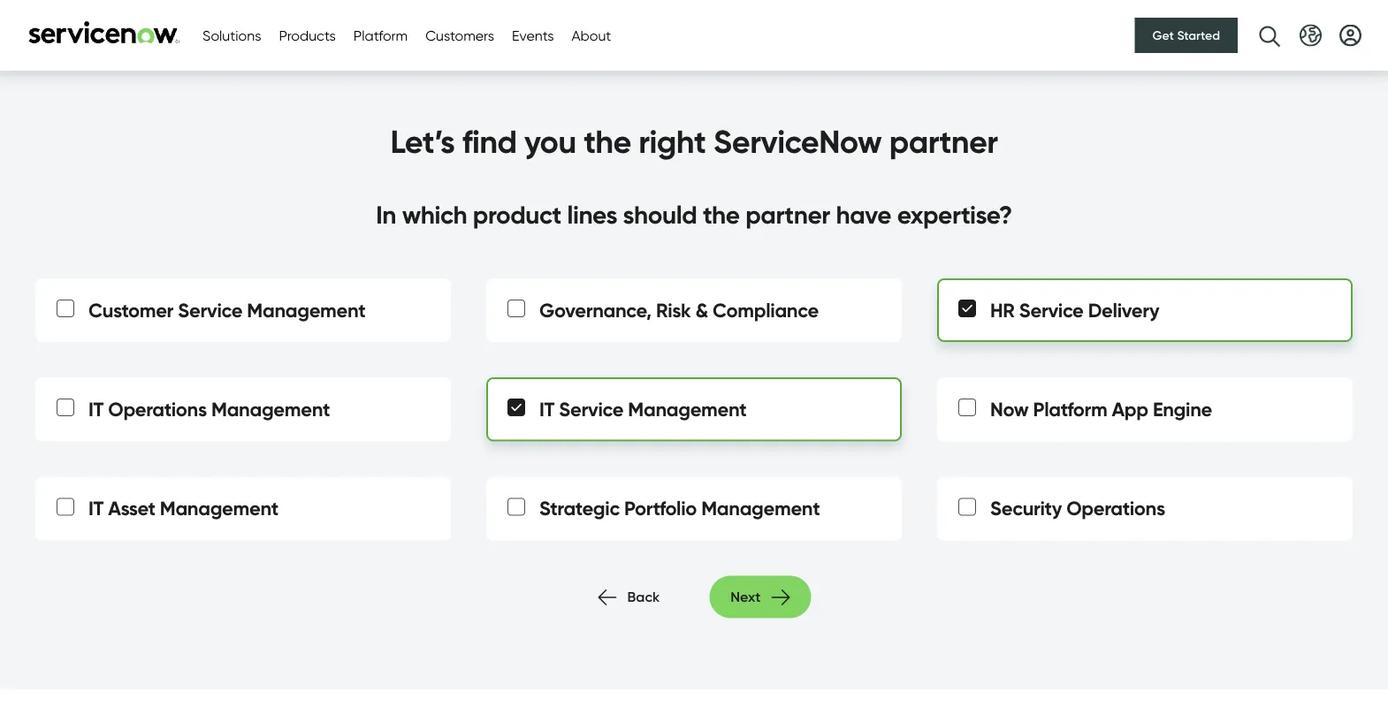 Task type: vqa. For each thing, say whether or not it's contained in the screenshot.
the Clinical
no



Task type: locate. For each thing, give the bounding box(es) containing it.
products
[[279, 27, 336, 44]]

platform button
[[354, 25, 408, 46]]

get
[[1153, 28, 1175, 43]]

products button
[[279, 25, 336, 46]]

size medium image
[[772, 587, 790, 609]]

get started link
[[1135, 18, 1238, 53]]

go to servicenow account image
[[1340, 24, 1362, 46]]

size medium image
[[598, 587, 617, 609]]



Task type: describe. For each thing, give the bounding box(es) containing it.
about button
[[572, 25, 612, 46]]

servicenow image
[[27, 21, 181, 44]]

solutions
[[203, 27, 261, 44]]

customers button
[[426, 25, 495, 46]]

events
[[512, 27, 554, 44]]

platform
[[354, 27, 408, 44]]

events button
[[512, 25, 554, 46]]

get started
[[1153, 28, 1221, 43]]

customers
[[426, 27, 495, 44]]

solutions button
[[203, 25, 261, 46]]

about
[[572, 27, 612, 44]]

started
[[1178, 28, 1221, 43]]



